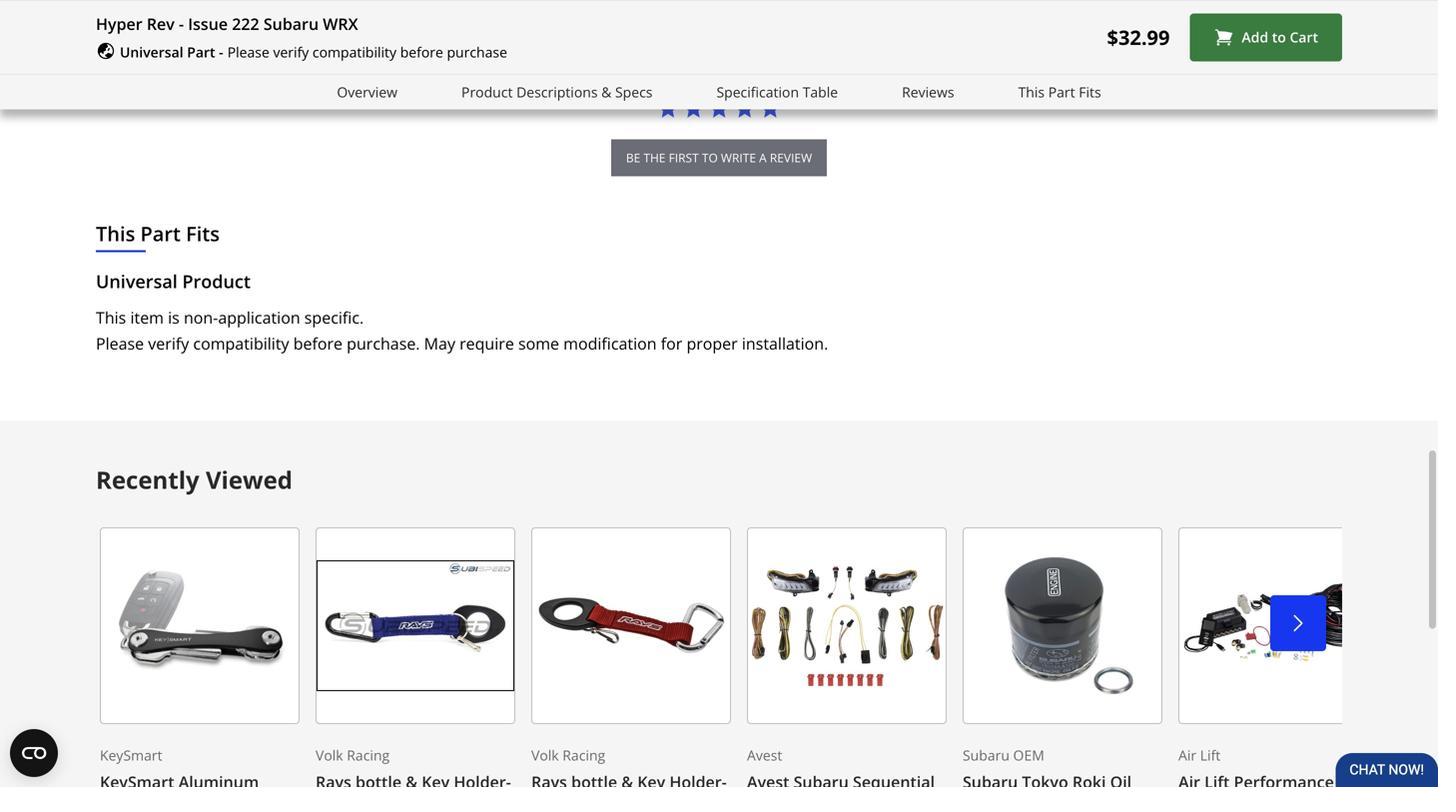 Task type: locate. For each thing, give the bounding box(es) containing it.
subaru oem
[[963, 746, 1045, 765]]

star image left star image
[[708, 98, 730, 119]]

specification table
[[717, 82, 839, 101]]

0 horizontal spatial to
[[702, 149, 718, 166]]

sku: vlkwraysbottlekeyr,,rays bottle & key holder-red, image
[[532, 528, 731, 725]]

star image right specs in the left of the page
[[657, 98, 679, 119]]

1 volk racing link from the left
[[316, 528, 516, 787]]

1 vertical spatial this
[[96, 220, 135, 247]]

this part fits
[[1019, 82, 1102, 101], [96, 220, 220, 247]]

this inside this item is non-application specific. please verify compatibility before purchase. may require some modification for proper installation.
[[96, 307, 126, 328]]

compatibility inside this item is non-application specific. please verify compatibility before purchase. may require some modification for proper installation.
[[193, 333, 289, 354]]

this
[[1019, 82, 1045, 101], [96, 220, 135, 247], [96, 307, 126, 328]]

1 horizontal spatial please
[[228, 42, 270, 61]]

0 vertical spatial before
[[400, 42, 444, 61]]

- for part
[[219, 42, 224, 61]]

2 racing from the left
[[563, 746, 606, 765]]

to
[[1273, 28, 1287, 47], [702, 149, 718, 166]]

0 vertical spatial subaru
[[264, 13, 319, 34]]

before down specific.
[[294, 333, 343, 354]]

compatibility down "application"
[[193, 333, 289, 354]]

table
[[803, 82, 839, 101]]

oem
[[1014, 746, 1045, 765]]

part
[[187, 42, 215, 61], [1049, 82, 1076, 101], [140, 220, 181, 247]]

0 horizontal spatial verify
[[148, 333, 189, 354]]

verify
[[273, 42, 309, 61], [148, 333, 189, 354]]

modification
[[564, 333, 657, 354]]

1 vertical spatial before
[[294, 333, 343, 354]]

1 racing from the left
[[347, 746, 390, 765]]

0 vertical spatial -
[[179, 13, 184, 34]]

- for rev
[[179, 13, 184, 34]]

0 vertical spatial compatibility
[[313, 42, 397, 61]]

volk racing for picture of rays bottle & key holder-blue - universal
[[316, 746, 390, 765]]

overview
[[337, 82, 398, 101]]

avest
[[747, 746, 783, 765]]

proper
[[687, 333, 738, 354]]

be the first to write a review
[[626, 149, 813, 166]]

star image right star image
[[760, 98, 782, 119]]

questions
[[184, 16, 261, 35]]

to right the add
[[1273, 28, 1287, 47]]

0 horizontal spatial part
[[140, 220, 181, 247]]

this part fits link
[[1019, 81, 1102, 103]]

1 horizontal spatial -
[[219, 42, 224, 61]]

1 vertical spatial product
[[182, 269, 251, 294]]

2 vertical spatial this
[[96, 307, 126, 328]]

1 volk racing from the left
[[316, 746, 390, 765]]

universal for universal product
[[96, 269, 178, 294]]

aveav-027-w avest subaru sequential turn signal mirror light (chrome inner) - 2015+ wrx / 2015+ sti / 2014+ forester / 2013+ crosstrek, image
[[747, 528, 947, 725]]

0 horizontal spatial volk racing link
[[316, 528, 516, 787]]

to right first
[[702, 149, 718, 166]]

cart
[[1291, 28, 1319, 47]]

before left purchase
[[400, 42, 444, 61]]

avest link
[[747, 528, 947, 787]]

specification
[[717, 82, 799, 101]]

tab list
[[106, 16, 279, 47]]

installation.
[[742, 333, 829, 354]]

racing
[[347, 746, 390, 765], [563, 746, 606, 765]]

add to cart button
[[1191, 13, 1343, 61]]

before
[[400, 42, 444, 61], [294, 333, 343, 354]]

0 horizontal spatial product
[[182, 269, 251, 294]]

$32.99
[[1108, 23, 1171, 51]]

1 volk from the left
[[316, 746, 343, 765]]

0 vertical spatial part
[[187, 42, 215, 61]]

please down item on the left top of page
[[96, 333, 144, 354]]

222
[[232, 13, 260, 34]]

be
[[626, 149, 641, 166]]

reviews link
[[902, 81, 955, 103]]

may
[[424, 333, 456, 354]]

volk racing
[[316, 746, 390, 765], [532, 746, 606, 765]]

1 horizontal spatial racing
[[563, 746, 606, 765]]

product descriptions & specs
[[462, 82, 653, 101]]

verify down is
[[148, 333, 189, 354]]

fits
[[1079, 82, 1102, 101], [186, 220, 220, 247]]

1 vertical spatial compatibility
[[193, 333, 289, 354]]

3 star image from the left
[[708, 98, 730, 119]]

for
[[661, 333, 683, 354]]

subaru up universal part - please verify compatibility before purchase
[[264, 13, 319, 34]]

1 vertical spatial subaru
[[963, 746, 1010, 765]]

1 vertical spatial universal
[[96, 269, 178, 294]]

0 horizontal spatial racing
[[347, 746, 390, 765]]

universal product
[[96, 269, 251, 294]]

to inside 'be the first to write a review' button
[[702, 149, 718, 166]]

purchase
[[447, 42, 508, 61]]

1 vertical spatial -
[[219, 42, 224, 61]]

specification table link
[[717, 81, 839, 103]]

0 vertical spatial this
[[1019, 82, 1045, 101]]

0 vertical spatial universal
[[120, 42, 183, 61]]

0 vertical spatial verify
[[273, 42, 309, 61]]

universal part - please verify compatibility before purchase
[[120, 42, 508, 61]]

1 horizontal spatial to
[[1273, 28, 1287, 47]]

specific.
[[305, 307, 364, 328]]

0 vertical spatial to
[[1273, 28, 1287, 47]]

product down purchase
[[462, 82, 513, 101]]

-
[[179, 13, 184, 34], [219, 42, 224, 61]]

0 horizontal spatial volk racing
[[316, 746, 390, 765]]

0 vertical spatial fits
[[1079, 82, 1102, 101]]

0 horizontal spatial subaru
[[264, 13, 319, 34]]

1 horizontal spatial product
[[462, 82, 513, 101]]

1 vertical spatial to
[[702, 149, 718, 166]]

universal
[[120, 42, 183, 61], [96, 269, 178, 294]]

0 horizontal spatial please
[[96, 333, 144, 354]]

alk27680 air lift performance 3p (1/4in air line, no tank, no compressor), image
[[1179, 528, 1379, 725]]

compatibility down wrx
[[313, 42, 397, 61]]

this item is non-application specific. please verify compatibility before purchase. may require some modification for proper installation.
[[96, 307, 829, 354]]

0 horizontal spatial compatibility
[[193, 333, 289, 354]]

reviews
[[106, 16, 166, 35]]

1 vertical spatial verify
[[148, 333, 189, 354]]

compatibility
[[313, 42, 397, 61], [193, 333, 289, 354]]

product
[[462, 82, 513, 101], [182, 269, 251, 294]]

0 horizontal spatial fits
[[186, 220, 220, 247]]

1 vertical spatial part
[[1049, 82, 1076, 101]]

racing for picture of rays bottle & key holder-blue - universal
[[347, 746, 390, 765]]

universal up item on the left top of page
[[96, 269, 178, 294]]

product descriptions & specs link
[[462, 81, 653, 103]]

is
[[168, 307, 180, 328]]

0 vertical spatial this part fits
[[1019, 82, 1102, 101]]

1 horizontal spatial volk racing
[[532, 746, 606, 765]]

item
[[130, 307, 164, 328]]

0 vertical spatial product
[[462, 82, 513, 101]]

0 horizontal spatial before
[[294, 333, 343, 354]]

0 horizontal spatial -
[[179, 13, 184, 34]]

star image
[[657, 98, 679, 119], [683, 98, 705, 119], [708, 98, 730, 119], [760, 98, 782, 119]]

- right rev
[[179, 13, 184, 34]]

2 vertical spatial part
[[140, 220, 181, 247]]

star image up first
[[683, 98, 705, 119]]

1 horizontal spatial volk
[[532, 746, 559, 765]]

recently
[[96, 464, 200, 496]]

1 horizontal spatial compatibility
[[313, 42, 397, 61]]

hyper
[[96, 13, 143, 34]]

2 volk racing link from the left
[[532, 528, 731, 787]]

4 star image from the left
[[760, 98, 782, 119]]

a
[[760, 149, 767, 166]]

- down questions
[[219, 42, 224, 61]]

1 horizontal spatial this part fits
[[1019, 82, 1102, 101]]

viewed
[[206, 464, 293, 496]]

verify down hyper rev - issue 222 subaru wrx
[[273, 42, 309, 61]]

universal for universal part - please verify compatibility before purchase
[[120, 42, 183, 61]]

2 volk from the left
[[532, 746, 559, 765]]

1 vertical spatial please
[[96, 333, 144, 354]]

1 horizontal spatial part
[[187, 42, 215, 61]]

please down 222
[[228, 42, 270, 61]]

1 vertical spatial this part fits
[[96, 220, 220, 247]]

2 volk racing from the left
[[532, 746, 606, 765]]

2 horizontal spatial part
[[1049, 82, 1076, 101]]

universal down rev
[[120, 42, 183, 61]]

please
[[228, 42, 270, 61], [96, 333, 144, 354]]

racing for sku: vlkwraysbottlekeyr,,rays bottle & key holder-red, image
[[563, 746, 606, 765]]

1 horizontal spatial subaru
[[963, 746, 1010, 765]]

wrx
[[323, 13, 358, 34]]

open widget image
[[10, 729, 58, 777]]

volk racing link
[[316, 528, 516, 787], [532, 528, 731, 787]]

0 horizontal spatial volk
[[316, 746, 343, 765]]

&
[[602, 82, 612, 101]]

air lift link
[[1179, 528, 1379, 787]]

1 horizontal spatial volk racing link
[[532, 528, 731, 787]]

reviews
[[902, 82, 955, 101]]

2 star image from the left
[[683, 98, 705, 119]]

volk
[[316, 746, 343, 765], [532, 746, 559, 765]]

add
[[1243, 28, 1269, 47]]

subaru
[[264, 13, 319, 34], [963, 746, 1010, 765]]

subaru left oem
[[963, 746, 1010, 765]]

product up 'non-' at the left of the page
[[182, 269, 251, 294]]



Task type: vqa. For each thing, say whether or not it's contained in the screenshot.
the bottom The 'Verify'
yes



Task type: describe. For each thing, give the bounding box(es) containing it.
please inside this item is non-application specific. please verify compatibility before purchase. may require some modification for proper installation.
[[96, 333, 144, 354]]

verify inside this item is non-application specific. please verify compatibility before purchase. may require some modification for proper installation.
[[148, 333, 189, 354]]

volk for sku: vlkwraysbottlekeyr,,rays bottle & key holder-red, image
[[532, 746, 559, 765]]

1 horizontal spatial before
[[400, 42, 444, 61]]

descriptions
[[517, 82, 598, 101]]

recently viewed
[[96, 464, 293, 496]]

keysmart
[[100, 746, 162, 765]]

first
[[669, 149, 699, 166]]

0 vertical spatial please
[[228, 42, 270, 61]]

picture of rays bottle & key holder-blue - universal image
[[316, 528, 516, 725]]

to inside add to cart button
[[1273, 28, 1287, 47]]

require
[[460, 333, 514, 354]]

1 star image from the left
[[657, 98, 679, 119]]

keyks019r-black,,keysmart aluminum compact key organizer - black, image
[[100, 528, 300, 725]]

some
[[519, 333, 560, 354]]

review
[[770, 149, 813, 166]]

1 vertical spatial fits
[[186, 220, 220, 247]]

be the first to write a review button
[[611, 139, 828, 176]]

non-
[[184, 307, 218, 328]]

volk racing for sku: vlkwraysbottlekeyr,,rays bottle & key holder-red, image
[[532, 746, 606, 765]]

rev
[[147, 13, 175, 34]]

specs
[[616, 82, 653, 101]]

subaru oem link
[[963, 528, 1163, 787]]

overview link
[[337, 81, 398, 103]]

1 horizontal spatial fits
[[1079, 82, 1102, 101]]

volk for picture of rays bottle & key holder-blue - universal
[[316, 746, 343, 765]]

picture of subaru tokyo roki oil filter - 2004-2021 subaru sti / 2002-2014 wrx image
[[963, 528, 1163, 725]]

lift
[[1201, 746, 1221, 765]]

tab list containing reviews
[[106, 16, 279, 47]]

star image
[[734, 98, 756, 119]]

issue
[[188, 13, 228, 34]]

before inside this item is non-application specific. please verify compatibility before purchase. may require some modification for proper installation.
[[294, 333, 343, 354]]

the
[[644, 149, 666, 166]]

write
[[721, 149, 756, 166]]

air lift
[[1179, 746, 1221, 765]]

application
[[218, 307, 300, 328]]

keysmart link
[[100, 528, 300, 787]]

add to cart
[[1243, 28, 1319, 47]]

air
[[1179, 746, 1197, 765]]

purchase.
[[347, 333, 420, 354]]

hyper rev - issue 222 subaru wrx
[[96, 13, 358, 34]]

0 horizontal spatial this part fits
[[96, 220, 220, 247]]

1 horizontal spatial verify
[[273, 42, 309, 61]]



